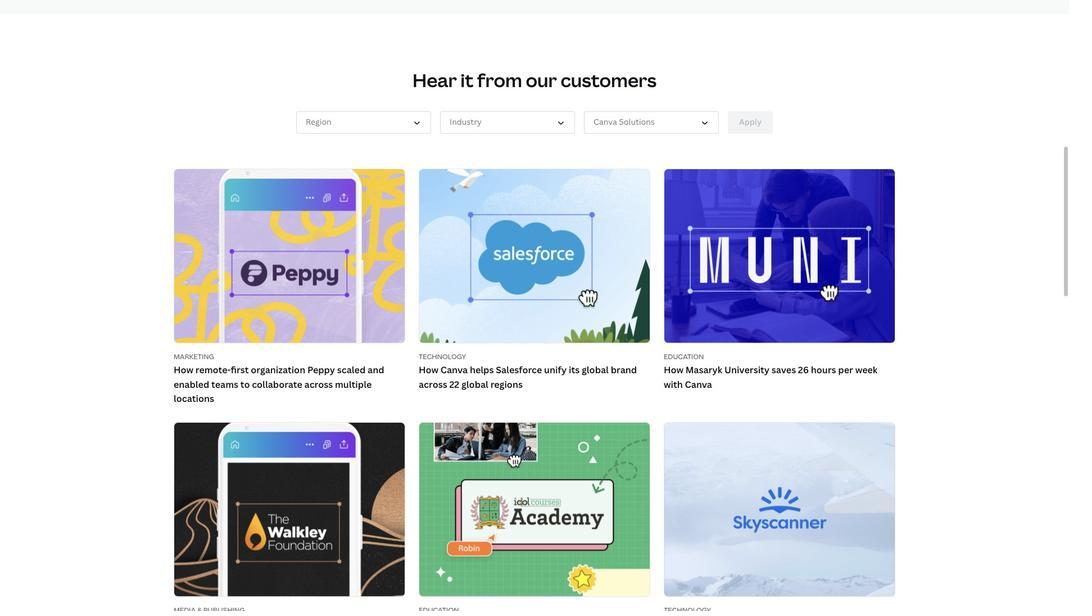 Task type: locate. For each thing, give the bounding box(es) containing it.
1 horizontal spatial canva
[[594, 117, 618, 127]]

to
[[241, 378, 250, 391]]

how inside education how masaryk university saves 26 hours per week with canva
[[664, 364, 684, 376]]

hear it from our customers
[[413, 68, 657, 92]]

how up the with
[[664, 364, 684, 376]]

technology how canva helps salesforce unify its global brand across 22 global regions
[[419, 352, 637, 391]]

2 across from the left
[[419, 378, 448, 391]]

across left 22
[[419, 378, 448, 391]]

how down technology
[[419, 364, 439, 376]]

how
[[174, 364, 194, 376], [419, 364, 439, 376], [664, 364, 684, 376]]

1 how from the left
[[174, 364, 194, 376]]

3 how from the left
[[664, 364, 684, 376]]

1 vertical spatial global
[[462, 378, 489, 391]]

2 vertical spatial canva
[[685, 378, 713, 391]]

1 across from the left
[[305, 378, 333, 391]]

scaled
[[337, 364, 366, 376]]

0 vertical spatial canva
[[594, 117, 618, 127]]

industry button
[[440, 111, 575, 134]]

0 horizontal spatial global
[[462, 378, 489, 391]]

multiple
[[335, 378, 372, 391]]

how inside technology how canva helps salesforce unify its global brand across 22 global regions
[[419, 364, 439, 376]]

1 horizontal spatial how
[[419, 364, 439, 376]]

salesforce
[[496, 364, 543, 376]]

1 vertical spatial canva
[[441, 364, 468, 376]]

solutions
[[620, 117, 655, 127]]

unify
[[545, 364, 567, 376]]

0 horizontal spatial across
[[305, 378, 333, 391]]

global
[[582, 364, 609, 376], [462, 378, 489, 391]]

across inside technology how canva helps salesforce unify its global brand across 22 global regions
[[419, 378, 448, 391]]

education how masaryk university saves 26 hours per week with canva
[[664, 352, 878, 391]]

industry
[[450, 117, 482, 127]]

per
[[839, 364, 854, 376]]

teams
[[212, 378, 239, 391]]

across down peppy
[[305, 378, 333, 391]]

masaryk
[[686, 364, 723, 376]]

helps
[[470, 364, 494, 376]]

remote-
[[196, 364, 231, 376]]

peppy
[[308, 364, 335, 376]]

canva solutions button
[[584, 111, 720, 134]]

technology
[[419, 352, 466, 361]]

canva inside education how masaryk university saves 26 hours per week with canva
[[685, 378, 713, 391]]

2 how from the left
[[419, 364, 439, 376]]

education
[[664, 352, 704, 361]]

customers
[[561, 68, 657, 92]]

1 horizontal spatial across
[[419, 378, 448, 391]]

0 horizontal spatial canva
[[441, 364, 468, 376]]

0 horizontal spatial how
[[174, 364, 194, 376]]

2 horizontal spatial canva
[[685, 378, 713, 391]]

how up enabled
[[174, 364, 194, 376]]

it
[[461, 68, 474, 92]]

1 horizontal spatial global
[[582, 364, 609, 376]]

regions
[[491, 378, 523, 391]]

canva down masaryk
[[685, 378, 713, 391]]

how inside marketing how remote-first organization peppy scaled and enabled teams to collaborate across multiple locations
[[174, 364, 194, 376]]

2 horizontal spatial how
[[664, 364, 684, 376]]

global down helps
[[462, 378, 489, 391]]

canva
[[594, 117, 618, 127], [441, 364, 468, 376], [685, 378, 713, 391]]

region button
[[296, 111, 431, 134]]

across
[[305, 378, 333, 391], [419, 378, 448, 391]]

organization
[[251, 364, 306, 376]]

canva left solutions
[[594, 117, 618, 127]]

canva up 22
[[441, 364, 468, 376]]

global right its
[[582, 364, 609, 376]]

saves
[[772, 364, 797, 376]]

its
[[569, 364, 580, 376]]

how for how masaryk university saves 26 hours per week with canva
[[664, 364, 684, 376]]



Task type: vqa. For each thing, say whether or not it's contained in the screenshot.
100% dropdown button
no



Task type: describe. For each thing, give the bounding box(es) containing it.
brand
[[611, 364, 637, 376]]

how for how remote-first organization peppy scaled and enabled teams to collaborate across multiple locations
[[174, 364, 194, 376]]

across inside marketing how remote-first organization peppy scaled and enabled teams to collaborate across multiple locations
[[305, 378, 333, 391]]

hours
[[812, 364, 837, 376]]

collaborate
[[252, 378, 303, 391]]

our
[[526, 68, 557, 92]]

26
[[799, 364, 810, 376]]

marketing
[[174, 352, 214, 361]]

22
[[450, 378, 460, 391]]

university
[[725, 364, 770, 376]]

marketing how remote-first organization peppy scaled and enabled teams to collaborate across multiple locations
[[174, 352, 385, 405]]

from
[[478, 68, 523, 92]]

how for how canva helps salesforce unify its global brand across 22 global regions
[[419, 364, 439, 376]]

region
[[306, 117, 332, 127]]

hear
[[413, 68, 457, 92]]

canva inside technology how canva helps salesforce unify its global brand across 22 global regions
[[441, 364, 468, 376]]

with
[[664, 378, 683, 391]]

canva solutions
[[594, 117, 655, 127]]

0 vertical spatial global
[[582, 364, 609, 376]]

locations
[[174, 393, 214, 405]]

canva inside dropdown button
[[594, 117, 618, 127]]

enabled
[[174, 378, 209, 391]]

and
[[368, 364, 385, 376]]

first
[[231, 364, 249, 376]]

week
[[856, 364, 878, 376]]



